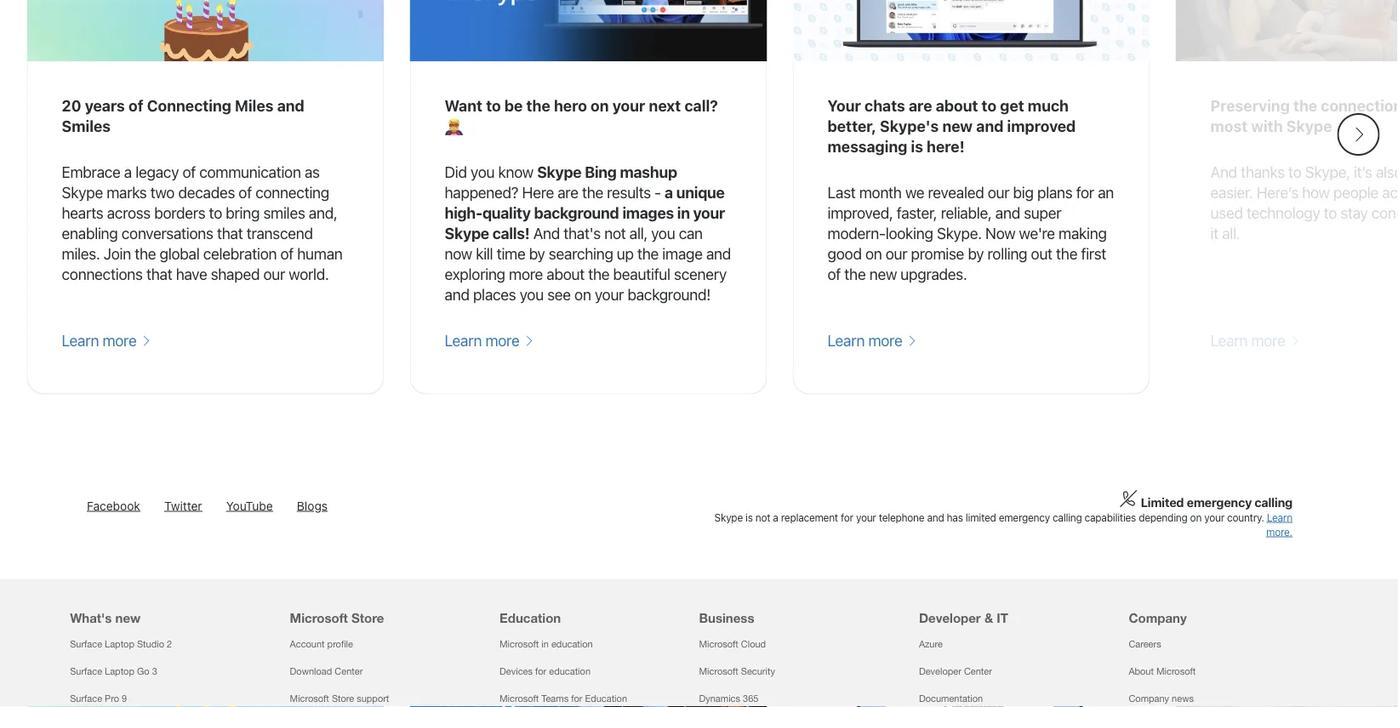 Task type: vqa. For each thing, say whether or not it's contained in the screenshot.
navigation
no



Task type: locate. For each thing, give the bounding box(es) containing it.
now
[[986, 224, 1016, 243]]

enabling
[[62, 224, 118, 243]]

education right teams
[[585, 693, 627, 705]]

2 company from the top
[[1129, 693, 1170, 705]]

celebration
[[203, 245, 277, 263]]

0 vertical spatial you
[[471, 163, 495, 181]]

image
[[663, 245, 703, 263]]

developer & it heading
[[919, 580, 1109, 631]]

to down decades
[[209, 204, 222, 222]]

to left get
[[982, 97, 997, 115]]

new
[[943, 117, 973, 135], [870, 265, 897, 284], [115, 611, 141, 627]]

and inside limited emergency calling skype is not a replacement for your telephone and has limited emergency calling capabilities depending on your country. learn more.
[[927, 512, 945, 524]]

exploring
[[445, 265, 505, 284]]

company heading
[[1129, 580, 1319, 631]]

devices
[[500, 666, 533, 677]]

0 horizontal spatial new
[[115, 611, 141, 627]]

0 vertical spatial a
[[124, 163, 132, 181]]

you inside did you know skype bing mashup happened? here are the results -
[[471, 163, 495, 181]]

on inside limited emergency calling skype is not a replacement for your telephone and has limited emergency calling capabilities depending on your country. learn more.
[[1191, 512, 1202, 524]]

an
[[1098, 184, 1114, 202]]

0 horizontal spatial not
[[605, 224, 626, 243]]

store for microsoft store
[[352, 611, 384, 627]]

0 vertical spatial are
[[909, 97, 933, 115]]

company
[[1129, 611, 1187, 627], [1129, 693, 1170, 705]]

0 horizontal spatial that
[[146, 265, 172, 284]]

surface up surface pro 9
[[70, 666, 102, 677]]

microsoft up account profile link
[[290, 611, 348, 627]]

for inside last month we revealed our big plans for an improved, faster, reliable, and super modern-looking skype. now we're making good on our promise by rolling out the first of the new upgrades.
[[1077, 184, 1095, 202]]

center up "documentation" link
[[964, 666, 993, 677]]

chats
[[865, 97, 906, 115]]

2 horizontal spatial to
[[982, 97, 997, 115]]

your down the unique
[[693, 204, 725, 222]]

1 vertical spatial not
[[756, 512, 771, 524]]

embrace
[[62, 163, 121, 181]]

a up marks
[[124, 163, 132, 181]]

1 horizontal spatial to
[[486, 97, 501, 115]]

1 horizontal spatial you
[[520, 286, 544, 304]]

on
[[591, 97, 609, 115], [866, 245, 882, 263], [575, 286, 591, 304], [1191, 512, 1202, 524]]

0 vertical spatial our
[[988, 184, 1010, 202]]

2 horizontal spatial our
[[988, 184, 1010, 202]]

documentation link
[[919, 693, 983, 705]]

1 vertical spatial laptop
[[105, 666, 134, 677]]

0 vertical spatial not
[[605, 224, 626, 243]]

center
[[335, 666, 363, 677], [964, 666, 993, 677]]

0 vertical spatial store
[[352, 611, 384, 627]]

microsoft
[[290, 611, 348, 627], [500, 639, 539, 650], [699, 639, 739, 650], [699, 666, 739, 677], [1157, 666, 1196, 677], [290, 693, 329, 705], [500, 693, 539, 705]]

support
[[357, 693, 389, 705]]

the right be
[[527, 97, 551, 115]]

more down time
[[509, 265, 543, 284]]

looking
[[886, 224, 934, 243]]

of inside 20 years of connecting miles and smiles
[[128, 97, 143, 115]]

are up background
[[558, 184, 579, 202]]

0 horizontal spatial a
[[124, 163, 132, 181]]

developer up azure
[[919, 611, 981, 627]]

0 horizontal spatial education
[[500, 611, 561, 627]]

what's new heading
[[70, 580, 270, 631]]

our inside embrace a legacy of communication as skype marks two decades of connecting hearts across borders to bring smiles and, enabling conversations that transcend miles. join the global celebration of human connections that have shaped our world.
[[263, 265, 285, 284]]

​want
[[445, 97, 483, 115]]

0 vertical spatial laptop
[[105, 639, 134, 650]]

across
[[107, 204, 151, 222]]

1 horizontal spatial learn more link
[[445, 331, 534, 352]]

last month we revealed our big plans for an improved, faster, reliable, and super modern-looking skype. now we're making good on our promise by rolling out the first of the new upgrades.
[[828, 184, 1114, 284]]

dynamics
[[699, 693, 741, 705]]

2 surface from the top
[[70, 666, 102, 677]]

education
[[500, 611, 561, 627], [585, 693, 627, 705]]

1 horizontal spatial by
[[968, 245, 984, 263]]

microsoft down devices
[[500, 693, 539, 705]]

a inside limited emergency calling skype is not a replacement for your telephone and has limited emergency calling capabilities depending on your country. learn more.
[[773, 512, 779, 524]]

0 vertical spatial emergency
[[1187, 496, 1252, 510]]

1 horizontal spatial that
[[217, 224, 243, 243]]

2 horizontal spatial learn more
[[828, 332, 906, 350]]

that
[[217, 224, 243, 243], [146, 265, 172, 284]]

to inside embrace a legacy of communication as skype marks two decades of connecting hearts across borders to bring smiles and, enabling conversations that transcend miles. join the global celebration of human connections that have shaped our world.
[[209, 204, 222, 222]]

our down the looking
[[886, 245, 908, 263]]

calling up 'learn more.' "link"
[[1255, 496, 1293, 510]]

connections
[[62, 265, 143, 284]]

the right the out
[[1057, 245, 1078, 263]]

in up can
[[677, 204, 690, 222]]

0 horizontal spatial is
[[746, 512, 753, 524]]

about up the see
[[547, 265, 585, 284]]

about up here!
[[936, 97, 979, 115]]

surface laptop go 3
[[70, 666, 157, 677]]

microsoft up news
[[1157, 666, 1196, 677]]

on right depending
[[1191, 512, 1202, 524]]

in up devices for education link
[[542, 639, 549, 650]]

more inside and that's not all, you can now kill time by searching up the image and exploring more about the beautiful scenery and places you see on your background!
[[509, 265, 543, 284]]

devices for education link
[[500, 666, 591, 677]]

here
[[522, 184, 554, 202]]

plans
[[1038, 184, 1073, 202]]

the down bing
[[582, 184, 604, 202]]

microsoft for microsoft security
[[699, 666, 739, 677]]

3 learn more link from the left
[[828, 331, 917, 352]]

1 horizontal spatial center
[[964, 666, 993, 677]]

education inside education heading
[[500, 611, 561, 627]]

0 vertical spatial education
[[552, 639, 593, 650]]

all,
[[630, 224, 648, 243]]

3 surface from the top
[[70, 693, 102, 705]]

super
[[1024, 204, 1062, 222]]

company down about in the bottom right of the page
[[1129, 693, 1170, 705]]

0 horizontal spatial our
[[263, 265, 285, 284]]

2 developer from the top
[[919, 666, 962, 677]]

emergency up country.
[[1187, 496, 1252, 510]]

🦸
[[445, 117, 460, 135]]

developer inside heading
[[919, 611, 981, 627]]

is left replacement
[[746, 512, 753, 524]]

for left an
[[1077, 184, 1095, 202]]

store left support
[[332, 693, 354, 705]]

0 horizontal spatial you
[[471, 163, 495, 181]]

you left the see
[[520, 286, 544, 304]]

beautiful
[[613, 265, 671, 284]]

20 years of connecting miles and smiles
[[62, 97, 305, 135]]

2 learn more link from the left
[[445, 331, 534, 352]]

company inside heading
[[1129, 611, 1187, 627]]

2 vertical spatial new
[[115, 611, 141, 627]]

0 horizontal spatial are
[[558, 184, 579, 202]]

developer center
[[919, 666, 993, 677]]

scenery
[[674, 265, 727, 284]]

microsoft store
[[290, 611, 384, 627]]

better,
[[828, 117, 877, 135]]

1 learn more link from the left
[[62, 331, 151, 352]]

microsoft up dynamics
[[699, 666, 739, 677]]

1 horizontal spatial new
[[870, 265, 897, 284]]

surface pro 9
[[70, 693, 127, 705]]

1 horizontal spatial are
[[909, 97, 933, 115]]

new inside your chats are about to get much better, skype's new and improved messaging is here!
[[943, 117, 973, 135]]

1 vertical spatial our
[[886, 245, 908, 263]]

two
[[150, 184, 175, 202]]

your left next
[[613, 97, 646, 115]]

and left has
[[927, 512, 945, 524]]

learn for embrace a legacy of communication as skype marks two decades of connecting hearts across borders to bring smiles and, enabling conversations that transcend miles. join the global celebration of human connections that have shaped our world.
[[62, 332, 99, 350]]

1 vertical spatial new
[[870, 265, 897, 284]]

1 horizontal spatial education
[[585, 693, 627, 705]]

education for microsoft in education
[[552, 639, 593, 650]]

1 horizontal spatial in
[[677, 204, 690, 222]]

skype
[[537, 163, 582, 181], [62, 184, 103, 202], [445, 224, 489, 243], [715, 512, 743, 524]]

here!
[[927, 138, 965, 156]]

0 vertical spatial company
[[1129, 611, 1187, 627]]

the down searching
[[588, 265, 610, 284]]

on right the hero
[[591, 97, 609, 115]]

1 horizontal spatial emergency
[[1187, 496, 1252, 510]]

skype left replacement
[[715, 512, 743, 524]]

emergency right limited
[[999, 512, 1050, 524]]

surface down what's
[[70, 639, 102, 650]]

by down and
[[529, 245, 545, 263]]

your left country.
[[1205, 512, 1225, 524]]

and inside last month we revealed our big plans for an improved, faster, reliable, and super modern-looking skype. now we're making good on our promise by rolling out the first of the new upgrades.
[[996, 204, 1021, 222]]

improved,
[[828, 204, 893, 222]]

1 vertical spatial in
[[542, 639, 549, 650]]

microsoft for microsoft in education
[[500, 639, 539, 650]]

center down the profile
[[335, 666, 363, 677]]

teams
[[542, 693, 569, 705]]

microsoft for microsoft store
[[290, 611, 348, 627]]

new inside last month we revealed our big plans for an improved, faster, reliable, and super modern-looking skype. now we're making good on our promise by rolling out the first of the new upgrades.
[[870, 265, 897, 284]]

2 vertical spatial our
[[263, 265, 285, 284]]

education up devices for education link
[[552, 639, 593, 650]]

in inside a unique high-quality background images in your skype calls!
[[677, 204, 690, 222]]

microsoft down the download
[[290, 693, 329, 705]]

of up decades
[[182, 163, 196, 181]]

1 vertical spatial education
[[549, 666, 591, 677]]

new up here!
[[943, 117, 973, 135]]

not left replacement
[[756, 512, 771, 524]]

are inside your chats are about to get much better, skype's new and improved messaging is here!
[[909, 97, 933, 115]]

education up microsoft in education
[[500, 611, 561, 627]]

1 vertical spatial are
[[558, 184, 579, 202]]

next
[[649, 97, 681, 115]]

1 vertical spatial education
[[585, 693, 627, 705]]

1 center from the left
[[335, 666, 363, 677]]

global
[[160, 245, 200, 263]]

microsoft down business
[[699, 639, 739, 650]]

0 vertical spatial developer
[[919, 611, 981, 627]]

company up careers link
[[1129, 611, 1187, 627]]

on inside and that's not all, you can now kill time by searching up the image and exploring more about the beautiful scenery and places you see on your background!
[[575, 286, 591, 304]]

1 vertical spatial a
[[665, 184, 673, 202]]

high-
[[445, 204, 483, 222]]

1 horizontal spatial learn more
[[445, 332, 523, 350]]

0 vertical spatial surface
[[70, 639, 102, 650]]

connecting
[[147, 97, 231, 115]]

not inside and that's not all, you can now kill time by searching up the image and exploring more about the beautiful scenery and places you see on your background!
[[605, 224, 626, 243]]

education up microsoft teams for education
[[549, 666, 591, 677]]

that up celebration
[[217, 224, 243, 243]]

0 horizontal spatial to
[[209, 204, 222, 222]]

your chats are about to get much better, skype's new and improved messaging is here!
[[828, 97, 1076, 156]]

0 horizontal spatial by
[[529, 245, 545, 263]]

of right years
[[128, 97, 143, 115]]

microsoft up devices
[[500, 639, 539, 650]]

business
[[699, 611, 755, 627]]

reliable,
[[941, 204, 992, 222]]

2 laptop from the top
[[105, 666, 134, 677]]

dynamics 365 link
[[699, 693, 759, 705]]

and inside your chats are about to get much better, skype's new and improved messaging is here!
[[977, 117, 1004, 135]]

0 horizontal spatial about
[[547, 265, 585, 284]]

surface left pro
[[70, 693, 102, 705]]

0 vertical spatial about
[[936, 97, 979, 115]]

our left "world."
[[263, 265, 285, 284]]

store inside 'heading'
[[352, 611, 384, 627]]

searching
[[549, 245, 613, 263]]

learn inside limited emergency calling skype is not a replacement for your telephone and has limited emergency calling capabilities depending on your country. learn more.
[[1267, 512, 1293, 524]]

careers link
[[1129, 639, 1162, 650]]

new up surface laptop studio 2
[[115, 611, 141, 627]]

2 horizontal spatial learn more link
[[828, 331, 917, 352]]

1 horizontal spatial about
[[936, 97, 979, 115]]

messaging
[[828, 138, 908, 156]]

2 horizontal spatial a
[[773, 512, 779, 524]]

laptop up surface laptop go 3 link
[[105, 639, 134, 650]]

not up up
[[605, 224, 626, 243]]

microsoft inside 'heading'
[[290, 611, 348, 627]]

1 vertical spatial emergency
[[999, 512, 1050, 524]]

skype up 'here'
[[537, 163, 582, 181]]

1 company from the top
[[1129, 611, 1187, 627]]

company news
[[1129, 693, 1194, 705]]

more down upgrades.
[[869, 332, 903, 350]]

learn for last month we revealed our big plans for an improved, faster, reliable, and super modern-looking skype. now we're making good on our promise by rolling out the first of the new upgrades.
[[828, 332, 865, 350]]

and that's not all, you can now kill time by searching up the image and exploring more about the beautiful scenery and places you see on your background!
[[445, 224, 731, 304]]

is inside limited emergency calling skype is not a replacement for your telephone and has limited emergency calling capabilities depending on your country. learn more.
[[746, 512, 753, 524]]

learn more for last month we revealed our big plans for an improved, faster, reliable, and super modern-looking skype. now we're making good on our promise by rolling out the first of the new upgrades.
[[828, 332, 906, 350]]

about inside your chats are about to get much better, skype's new and improved messaging is here!
[[936, 97, 979, 115]]

have
[[176, 265, 207, 284]]

a
[[124, 163, 132, 181], [665, 184, 673, 202], [773, 512, 779, 524]]

on down modern-
[[866, 245, 882, 263]]

that down global
[[146, 265, 172, 284]]

0 vertical spatial calling
[[1255, 496, 1293, 510]]

are up skype's
[[909, 97, 933, 115]]

of down good
[[828, 265, 841, 284]]

1 surface from the top
[[70, 639, 102, 650]]

a inside a unique high-quality background images in your skype calls!
[[665, 184, 673, 202]]

and down get
[[977, 117, 1004, 135]]

1 vertical spatial surface
[[70, 666, 102, 677]]

1 learn more from the left
[[62, 332, 140, 350]]

and down the exploring
[[445, 286, 470, 304]]

careers
[[1129, 639, 1162, 650]]

hero
[[554, 97, 587, 115]]

3 learn more from the left
[[828, 332, 906, 350]]

learn more link for embrace a legacy of communication as skype marks two decades of connecting hearts across borders to bring smiles and, enabling conversations that transcend miles. join the global celebration of human connections that have shaped our world.
[[62, 331, 151, 352]]

skype inside limited emergency calling skype is not a replacement for your telephone and has limited emergency calling capabilities depending on your country. learn more.
[[715, 512, 743, 524]]

1 horizontal spatial not
[[756, 512, 771, 524]]

laptop left go
[[105, 666, 134, 677]]

2 learn more from the left
[[445, 332, 523, 350]]

1 vertical spatial about
[[547, 265, 585, 284]]

your inside and that's not all, you can now kill time by searching up the image and exploring more about the beautiful scenery and places you see on your background!
[[595, 286, 624, 304]]

our left big
[[988, 184, 1010, 202]]

laptop for studio
[[105, 639, 134, 650]]

2 center from the left
[[964, 666, 993, 677]]

twitter link
[[164, 499, 202, 513]]

skype inside a unique high-quality background images in your skype calls!
[[445, 224, 489, 243]]

0 vertical spatial new
[[943, 117, 973, 135]]

1 vertical spatial developer
[[919, 666, 962, 677]]

on right the see
[[575, 286, 591, 304]]

to left be
[[486, 97, 501, 115]]

about
[[936, 97, 979, 115], [547, 265, 585, 284]]

to inside your chats are about to get much better, skype's new and improved messaging is here!
[[982, 97, 997, 115]]

calling left capabilities
[[1053, 512, 1083, 524]]

surface for surface pro 9
[[70, 693, 102, 705]]

you right all,
[[651, 224, 675, 243]]

center for microsoft
[[335, 666, 363, 677]]

store for microsoft store support
[[332, 693, 354, 705]]

the right join
[[135, 245, 156, 263]]

1 vertical spatial calling
[[1053, 512, 1083, 524]]

is
[[911, 138, 924, 156], [746, 512, 753, 524]]

1 horizontal spatial a
[[665, 184, 673, 202]]

is inside your chats are about to get much better, skype's new and improved messaging is here!
[[911, 138, 924, 156]]

download center link
[[290, 666, 363, 677]]

0 horizontal spatial emergency
[[999, 512, 1050, 524]]

more for embrace a legacy of communication as skype marks two decades of connecting hearts across borders to bring smiles and, enabling conversations that transcend miles. join the global celebration of human connections that have shaped our world.
[[102, 332, 137, 350]]

skype inside did you know skype bing mashup happened? here are the results -
[[537, 163, 582, 181]]

learn more link
[[62, 331, 151, 352], [445, 331, 534, 352], [828, 331, 917, 352]]

skype up the hearts
[[62, 184, 103, 202]]

and up now
[[996, 204, 1021, 222]]

2 horizontal spatial new
[[943, 117, 973, 135]]

a right - at left top
[[665, 184, 673, 202]]

1 developer from the top
[[919, 611, 981, 627]]

2 vertical spatial surface
[[70, 693, 102, 705]]

making
[[1059, 224, 1107, 243]]

get
[[1001, 97, 1025, 115]]

365
[[743, 693, 759, 705]]

more down connections
[[102, 332, 137, 350]]

facebook
[[87, 499, 140, 513]]

0 horizontal spatial learn more
[[62, 332, 140, 350]]

2 by from the left
[[968, 245, 984, 263]]

by down the skype.
[[968, 245, 984, 263]]

1 laptop from the top
[[105, 639, 134, 650]]

0 horizontal spatial center
[[335, 666, 363, 677]]

0 vertical spatial education
[[500, 611, 561, 627]]

is down skype's
[[911, 138, 924, 156]]

time
[[497, 245, 526, 263]]

new down the looking
[[870, 265, 897, 284]]

the up beautiful
[[638, 245, 659, 263]]

0 vertical spatial is
[[911, 138, 924, 156]]

be
[[505, 97, 523, 115]]

0 vertical spatial in
[[677, 204, 690, 222]]

bing
[[585, 163, 617, 181]]

1 vertical spatial you
[[651, 224, 675, 243]]

more down the places at the top of the page
[[486, 332, 520, 350]]

1 by from the left
[[529, 245, 545, 263]]

0 horizontal spatial learn more link
[[62, 331, 151, 352]]

1 vertical spatial company
[[1129, 693, 1170, 705]]

your down beautiful
[[595, 286, 624, 304]]

1 vertical spatial is
[[746, 512, 753, 524]]

connecting
[[255, 184, 329, 202]]

learn more link for did you know
[[445, 331, 534, 352]]

2 vertical spatial a
[[773, 512, 779, 524]]

are inside did you know skype bing mashup happened? here are the results -
[[558, 184, 579, 202]]

store up the profile
[[352, 611, 384, 627]]

you up happened?
[[471, 163, 495, 181]]

a left replacement
[[773, 512, 779, 524]]

developer down azure link
[[919, 666, 962, 677]]

and inside 20 years of connecting miles and smiles
[[277, 97, 305, 115]]

more for did you know
[[486, 332, 520, 350]]

1 horizontal spatial is
[[911, 138, 924, 156]]

for right replacement
[[841, 512, 854, 524]]

of inside last month we revealed our big plans for an improved, faster, reliable, and super modern-looking skype. now we're making good on our promise by rolling out the first of the new upgrades.
[[828, 265, 841, 284]]

1 vertical spatial store
[[332, 693, 354, 705]]

picture of skype modern message chat with side bar. image
[[793, 0, 1151, 62]]

2 horizontal spatial you
[[651, 224, 675, 243]]

skype down high- at the top left of page
[[445, 224, 489, 243]]

and right miles
[[277, 97, 305, 115]]



Task type: describe. For each thing, give the bounding box(es) containing it.
borders
[[154, 204, 205, 222]]

and up scenery
[[707, 245, 731, 263]]

company for company
[[1129, 611, 1187, 627]]

0 horizontal spatial calling
[[1053, 512, 1083, 524]]

mashup
[[620, 163, 677, 181]]

replacement
[[781, 512, 838, 524]]

surface for surface laptop studio 2
[[70, 639, 102, 650]]

about inside and that's not all, you can now kill time by searching up the image and exploring more about the beautiful scenery and places you see on your background!
[[547, 265, 585, 284]]

1 horizontal spatial our
[[886, 245, 908, 263]]

surface laptop studio 2 link
[[70, 639, 172, 650]]

studio
[[137, 639, 164, 650]]

documentation
[[919, 693, 983, 705]]

call?
[[685, 97, 718, 115]]

years
[[85, 97, 125, 115]]

your left the telephone
[[856, 512, 877, 524]]

a inside embrace a legacy of communication as skype marks two decades of connecting hearts across borders to bring smiles and, enabling conversations that transcend miles. join the global celebration of human connections that have shaped our world.
[[124, 163, 132, 181]]

microsoft store support
[[290, 693, 389, 705]]

9
[[122, 693, 127, 705]]

smiles
[[62, 117, 111, 135]]

microsoft in education link
[[500, 639, 593, 650]]

center for developer
[[964, 666, 993, 677]]

your inside a unique high-quality background images in your skype calls!
[[693, 204, 725, 222]]

learn more for did you know
[[445, 332, 523, 350]]

learn for did you know
[[445, 332, 482, 350]]

-
[[655, 184, 661, 202]]

did you know skype bing mashup happened? here are the results -
[[445, 163, 677, 202]]

surface laptop go 3 link
[[70, 666, 157, 677]]

results
[[607, 184, 651, 202]]

youtube
[[226, 499, 273, 513]]

world.
[[289, 265, 329, 284]]

0 vertical spatial that
[[217, 224, 243, 243]]

last
[[828, 184, 856, 202]]

download
[[290, 666, 332, 677]]

facebook link
[[87, 499, 140, 513]]

dynamics 365
[[699, 693, 759, 705]]

developer & it
[[919, 611, 1009, 627]]

quality
[[483, 204, 531, 222]]

2 vertical spatial you
[[520, 286, 544, 304]]

marks
[[107, 184, 147, 202]]

account profile
[[290, 639, 353, 650]]

limited
[[1141, 496, 1185, 510]]

picture of skype light stage call in progress with bing backgrounds and text bing backgrounds in skype. image
[[410, 0, 767, 62]]

we
[[906, 184, 925, 202]]

the down good
[[845, 265, 866, 284]]

learn more. link
[[1267, 512, 1293, 538]]

new inside heading
[[115, 611, 141, 627]]

company news link
[[1129, 693, 1194, 705]]

more.
[[1267, 527, 1293, 538]]

by inside and that's not all, you can now kill time by searching up the image and exploring more about the beautiful scenery and places you see on your background!
[[529, 245, 545, 263]]

of down transcend
[[280, 245, 294, 263]]

revealed
[[928, 184, 984, 202]]

blogs
[[297, 499, 328, 513]]

learn more link for last month we revealed our big plans for an improved, faster, reliable, and super modern-looking skype. now we're making good on our promise by rolling out the first of the new upgrades.
[[828, 331, 917, 352]]

see
[[548, 286, 571, 304]]

of up the bring
[[239, 184, 252, 202]]

on inside the ​want to be the hero on your next call? 🦸
[[591, 97, 609, 115]]

on inside last month we revealed our big plans for an improved, faster, reliable, and super modern-looking skype. now we're making good on our promise by rolling out the first of the new upgrades.
[[866, 245, 882, 263]]

kill
[[476, 245, 493, 263]]

microsoft security link
[[699, 666, 776, 677]]

more for last month we revealed our big plans for an improved, faster, reliable, and super modern-looking skype. now we're making good on our promise by rolling out the first of the new upgrades.
[[869, 332, 903, 350]]

company for company news
[[1129, 693, 1170, 705]]

the inside the ​want to be the hero on your next call? 🦸
[[527, 97, 551, 115]]

embrace a legacy of communication as skype marks two decades of connecting hearts across borders to bring smiles and, enabling conversations that transcend miles. join the global celebration of human connections that have shaped our world.
[[62, 163, 343, 284]]

to inside the ​want to be the hero on your next call? 🦸
[[486, 97, 501, 115]]

did
[[445, 163, 467, 181]]

much
[[1028, 97, 1069, 115]]

footer resource links element
[[0, 580, 1399, 707]]

microsoft store heading
[[290, 580, 479, 631]]

rolling
[[988, 245, 1028, 263]]

background!
[[628, 286, 711, 304]]

developer for developer center
[[919, 666, 962, 677]]

2
[[167, 639, 172, 650]]

not inside limited emergency calling skype is not a replacement for your telephone and has limited emergency calling capabilities depending on your country. learn more.
[[756, 512, 771, 524]]

background
[[534, 204, 619, 222]]

3
[[152, 666, 157, 677]]

promise
[[911, 245, 965, 263]]

unique
[[677, 184, 725, 202]]

the inside did you know skype bing mashup happened? here are the results -
[[582, 184, 604, 202]]

education for devices for education
[[549, 666, 591, 677]]

go
[[137, 666, 150, 677]]

limited emergency calling skype is not a replacement for your telephone and has limited emergency calling capabilities depending on your country. learn more.
[[715, 496, 1293, 538]]

learn more for embrace a legacy of communication as skype marks two decades of connecting hearts across borders to bring smiles and, enabling conversations that transcend miles. join the global celebration of human connections that have shaped our world.
[[62, 332, 140, 350]]

developer for developer & it
[[919, 611, 981, 627]]

human
[[297, 245, 343, 263]]

now
[[445, 245, 472, 263]]

profile
[[327, 639, 353, 650]]

&
[[985, 611, 994, 627]]

devices for education
[[500, 666, 591, 677]]

legacy
[[136, 163, 179, 181]]

picture of skype logo and cake celebrating 20 years of skype image
[[27, 0, 384, 62]]

happened?
[[445, 184, 519, 202]]

security
[[741, 666, 776, 677]]

it
[[997, 611, 1009, 627]]

0 horizontal spatial in
[[542, 639, 549, 650]]

that's
[[564, 224, 601, 243]]

limited
[[966, 512, 997, 524]]

microsoft for microsoft teams for education
[[500, 693, 539, 705]]

business heading
[[699, 580, 899, 631]]

surface for surface laptop go 3
[[70, 666, 102, 677]]

big
[[1014, 184, 1034, 202]]

skype.
[[937, 224, 982, 243]]

for right teams
[[571, 693, 583, 705]]

your
[[828, 97, 861, 115]]

capabilities
[[1085, 512, 1137, 524]]

microsoft for microsoft store support
[[290, 693, 329, 705]]

shaped
[[211, 265, 260, 284]]

improved
[[1008, 117, 1076, 135]]

about microsoft
[[1129, 666, 1196, 677]]

has
[[947, 512, 963, 524]]

first
[[1082, 245, 1107, 263]]

miles.
[[62, 245, 100, 263]]

decades
[[178, 184, 235, 202]]

your inside the ​want to be the hero on your next call? 🦸
[[613, 97, 646, 115]]

for right devices
[[535, 666, 547, 677]]

education heading
[[500, 580, 689, 631]]

what's
[[70, 611, 112, 627]]

download center
[[290, 666, 363, 677]]

out
[[1031, 245, 1053, 263]]

youtube link
[[226, 499, 273, 513]]

microsoft teams for education link
[[500, 693, 627, 705]]

as
[[305, 163, 320, 181]]

laptop for go
[[105, 666, 134, 677]]

1 horizontal spatial calling
[[1255, 496, 1293, 510]]

1 vertical spatial that
[[146, 265, 172, 284]]

and
[[533, 224, 560, 243]]

month
[[860, 184, 902, 202]]

microsoft in education
[[500, 639, 593, 650]]

for inside limited emergency calling skype is not a replacement for your telephone and has limited emergency calling capabilities depending on your country. learn more.
[[841, 512, 854, 524]]

about microsoft link
[[1129, 666, 1196, 677]]

by inside last month we revealed our big plans for an improved, faster, reliable, and super modern-looking skype. now we're making good on our promise by rolling out the first of the new upgrades.
[[968, 245, 984, 263]]

country.
[[1228, 512, 1265, 524]]

hearts
[[62, 204, 103, 222]]

microsoft for microsoft cloud
[[699, 639, 739, 650]]

skype inside embrace a legacy of communication as skype marks two decades of connecting hearts across borders to bring smiles and, enabling conversations that transcend miles. join the global celebration of human connections that have shaped our world.
[[62, 184, 103, 202]]

we're
[[1020, 224, 1055, 243]]

the inside embrace a legacy of communication as skype marks two decades of connecting hearts across borders to bring smiles and, enabling conversations that transcend miles. join the global celebration of human connections that have shaped our world.
[[135, 245, 156, 263]]

conversations
[[122, 224, 213, 243]]



